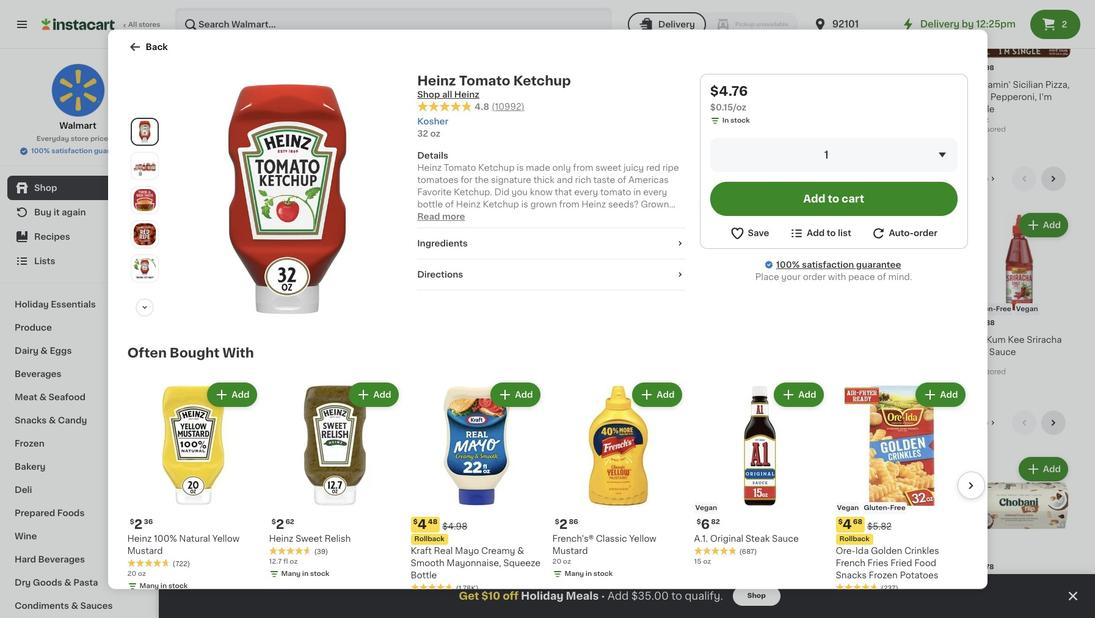 Task type: describe. For each thing, give the bounding box(es) containing it.
uncrustables
[[183, 93, 240, 102]]

mustard inside heinz 100% natural yellow mustard
[[127, 547, 163, 555]]

1 horizontal spatial s'mores
[[803, 593, 838, 601]]

oz inside kosher 32 oz
[[430, 129, 441, 138]]

$4.68 original price: $5.82 element
[[836, 517, 968, 533]]

dairy
[[15, 347, 38, 356]]

oz down bought
[[194, 360, 202, 367]]

100% satisfaction guarantee button
[[19, 144, 137, 156]]

heinz for 100%
[[127, 535, 152, 543]]

oz right 7
[[301, 129, 309, 136]]

& left candy
[[49, 417, 56, 425]]

shop inside "button"
[[748, 593, 766, 600]]

12:25pm
[[977, 20, 1016, 29]]

add inside get $10 off holiday meals • add $35.00 to qualify.
[[608, 592, 629, 602]]

value inside $ 3 great value plain greek nonfat yogurt
[[322, 580, 345, 589]]

it
[[54, 208, 60, 217]]

hard
[[15, 556, 36, 565]]

3 inside 3 marie callender's chicken pot pie, frozen meal
[[751, 64, 760, 77]]

frozen up bakery
[[15, 440, 44, 448]]

1 horizontal spatial free
[[891, 505, 906, 511]]

produce
[[15, 324, 52, 332]]

0 horizontal spatial order
[[803, 273, 826, 281]]

$5.43 element
[[632, 63, 735, 79]]

chobani for chobani vanilla blended non-fat greek yogurt
[[632, 580, 668, 589]]

$ down ida
[[859, 565, 863, 571]]

foods
[[57, 510, 85, 518]]

add to list
[[807, 229, 852, 237]]

chobani for chobani yogurt, almond coco loco, greek, value 4 pack
[[969, 580, 1005, 589]]

$5.58 element
[[632, 563, 735, 579]]

1 button
[[856, 0, 959, 138]]

12.7
[[269, 558, 282, 565]]

$ inside $ 2 86
[[555, 519, 560, 526]]

peach
[[556, 593, 583, 601]]

cauliflower
[[559, 93, 608, 102]]

& left sauces
[[71, 602, 78, 611]]

condiments for condiments
[[183, 172, 267, 185]]

1 vertical spatial 100% satisfaction guarantee
[[777, 260, 902, 269]]

place your order with peace of mind.
[[756, 273, 913, 281]]

$35.00
[[632, 592, 669, 602]]

$4.98
[[443, 522, 468, 531]]

service type group
[[628, 12, 798, 37]]

ida
[[856, 547, 869, 555]]

mayonnaise,
[[447, 559, 501, 568]]

stores
[[139, 21, 160, 28]]

prices
[[90, 136, 112, 142]]

many inside button
[[869, 384, 888, 391]]

add inside button
[[807, 229, 825, 237]]

yogurt, inside $ 1 chobani yogurt, greek, key lime crumble
[[222, 580, 252, 589]]

$4.48 original price: $4.98 element
[[411, 517, 543, 533]]

heinz 100% natural yellow mustard
[[127, 535, 240, 555]]

enlarge condiments heinz tomato ketchup angle_right (opens in a new tab) image
[[134, 189, 156, 211]]

2 inside button
[[1062, 20, 1068, 29]]

hard beverages
[[15, 556, 85, 565]]

36
[[144, 519, 153, 526]]

dairy & eggs
[[15, 347, 72, 356]]

cups for harvest
[[520, 605, 543, 613]]

free inside 4 life cuisine gluten free lifestyle cauliflower crust pepperoni pizza
[[603, 81, 622, 89]]

non-
[[670, 593, 692, 601]]

dry
[[15, 579, 31, 588]]

low- inside chobani flip low-fat greek yogurt s'mores s'mores
[[800, 580, 822, 589]]

& right meat
[[39, 393, 47, 402]]

condiments heinz tomato ketchup hero image
[[171, 83, 403, 314]]

treatment tracker modal dialog
[[159, 575, 1096, 619]]

and inside yoplait strawberry and harvest peach yogurt cups
[[601, 580, 618, 589]]

delivery for delivery
[[659, 20, 695, 29]]

natural
[[179, 535, 210, 543]]

greek, inside $ 1 chobani yogurt, greek, key lime crumble
[[254, 580, 283, 589]]

0 horizontal spatial snacks
[[15, 417, 47, 425]]

details button
[[417, 150, 685, 162]]

chobani vanilla blended non-fat greek yogurt
[[632, 580, 733, 613]]

100% satisfaction guarantee inside button
[[31, 148, 129, 155]]

ore-ida golden crinkles french fries fried food snacks frozen potatoes
[[836, 547, 940, 580]]

chobani for chobani flip low-fat greek yogurt s'mores s'mores
[[744, 580, 780, 589]]

4 inside the chobani yogurt, almond coco loco, greek, value 4 pack
[[1024, 605, 1030, 613]]

directions button
[[417, 269, 685, 281]]

2 vertical spatial sponsored badge image
[[520, 384, 557, 391]]

heinz
[[454, 90, 480, 98]]

pie inside 2 marie callender's chicken pot pie frozen meal 10 oz
[[462, 93, 475, 102]]

chicken for 3
[[744, 93, 779, 102]]

essentials
[[51, 301, 96, 309]]

real
[[434, 547, 453, 555]]

back
[[146, 42, 168, 51]]

heinz sweet relish
[[269, 535, 351, 543]]

butter
[[183, 105, 210, 114]]

marie for 3
[[744, 81, 768, 89]]

78
[[986, 565, 995, 571]]

meat & seafood link
[[7, 386, 148, 409]]

view all (50+) button for yogurt
[[925, 411, 1003, 436]]

yogurt inside the yoplait original strawberry and banana yogurt cups
[[856, 605, 885, 613]]

marie for 2
[[408, 81, 432, 89]]

delivery by 12:25pm
[[921, 20, 1016, 29]]

$ 2 62
[[272, 518, 294, 531]]

$ inside $ 2 62
[[272, 519, 276, 526]]

auto-order
[[889, 229, 938, 237]]

golden
[[871, 547, 903, 555]]

yogurt inside yoplait strawberry and harvest peach yogurt cups
[[585, 593, 613, 601]]

deli link
[[7, 479, 148, 502]]

1 inside $ 1 chobani yogurt, greek, key lime crumble
[[190, 564, 196, 577]]

delivery button
[[628, 12, 706, 37]]

order inside button
[[914, 229, 938, 237]]

sauce inside lee kum kee sriracha chili sauce
[[990, 348, 1017, 357]]

94 for original
[[874, 565, 883, 571]]

to inside get $10 off holiday meals • add $35.00 to qualify.
[[672, 592, 682, 602]]

to for list
[[827, 229, 836, 237]]

vanilla inside chobani mixed berry on bottom vanilla low- fat greek yogurt
[[455, 593, 483, 601]]

$ 6 82
[[697, 518, 720, 531]]

instacart logo image
[[42, 17, 115, 32]]

lists
[[34, 257, 55, 266]]

& left pasta
[[64, 579, 71, 588]]

prepared foods link
[[7, 502, 148, 525]]

yogurt inside $ 3 great value plain greek nonfat yogurt
[[327, 593, 355, 601]]

$ inside $ 3 great value plain greek nonfat yogurt
[[298, 565, 302, 571]]

get $10 off holiday meals • add $35.00 to qualify.
[[459, 592, 723, 602]]

1 vertical spatial beverages
[[38, 556, 85, 565]]

all
[[128, 21, 137, 28]]

0 horizontal spatial gluten-
[[864, 505, 891, 511]]

0 vertical spatial beverages
[[15, 370, 61, 379]]

1 horizontal spatial gluten-
[[970, 306, 996, 313]]

pot inside 3 marie callender's chicken pot pie, frozen meal
[[782, 93, 796, 102]]

4 down ida
[[863, 564, 873, 577]]

walmart
[[59, 122, 96, 130]]

enlarge condiments heinz tomato ketchup hero (opens in a new tab) image
[[134, 120, 156, 142]]

chobani for chobani mixed berry on bottom vanilla low- fat greek yogurt
[[408, 580, 444, 589]]

1 inside field
[[825, 150, 829, 159]]

82
[[711, 519, 720, 526]]

88
[[986, 320, 995, 327]]

walmart logo image
[[51, 64, 105, 117]]

everyday store prices link
[[36, 134, 119, 144]]

product group containing screamin' sicilian pizza, holy pepperoni, i'm single
[[969, 0, 1071, 136]]

3 for $ 3 98
[[415, 564, 423, 577]]

1 inside button
[[863, 64, 869, 77]]

4 left 48
[[418, 518, 427, 531]]

read more button
[[417, 211, 465, 223]]

1 vertical spatial 100%
[[777, 260, 800, 269]]

2 for french's® classic yellow mustard
[[560, 518, 568, 531]]

nonfat
[[296, 593, 325, 601]]

0 horizontal spatial holiday
[[15, 301, 49, 309]]

sponsored badge image for lee kum kee sriracha chili sauce
[[969, 369, 1006, 376]]

1 vertical spatial s'mores
[[744, 605, 779, 613]]

0 horizontal spatial 32
[[183, 360, 192, 367]]

holiday inside get $10 off holiday meals • add $35.00 to qualify.
[[521, 592, 564, 602]]

ingredients
[[417, 239, 468, 248]]

4 inside 4 life cuisine gluten free lifestyle cauliflower crust pepperoni pizza
[[527, 64, 536, 77]]

back button
[[127, 39, 168, 54]]

hard beverages link
[[7, 549, 148, 572]]

sweet
[[296, 535, 323, 543]]

100% satisfaction guarantee link
[[777, 258, 902, 271]]

off
[[503, 592, 519, 602]]

almond
[[969, 593, 1002, 601]]

& inside el monterey beef & bean burrito
[[708, 81, 715, 89]]

everyday store prices
[[36, 136, 112, 142]]

strawberry inside yoplait strawberry and harvest peach yogurt cups
[[551, 580, 598, 589]]

greek inside chobani mixed berry on bottom vanilla low- fat greek yogurt
[[423, 605, 449, 613]]

yellow inside french's® classic yellow mustard 20 oz
[[630, 535, 657, 543]]

get
[[459, 592, 479, 602]]

0 horizontal spatial 20
[[127, 571, 136, 577]]

guarantee inside button
[[94, 148, 129, 155]]

peace
[[849, 273, 876, 281]]

(687)
[[740, 549, 757, 555]]

heinz tomato ketchup shop all heinz
[[417, 74, 571, 98]]

chobani flip low-fat greek yogurt s'mores s'mores button
[[744, 455, 847, 619]]

heinz for tomato
[[417, 74, 456, 87]]

sauce inside "product" group
[[772, 535, 799, 543]]

12.7 fl oz
[[269, 558, 298, 565]]

cart
[[842, 194, 865, 203]]

great
[[296, 580, 320, 589]]

chobani inside $ 1 chobani yogurt, greek, key lime crumble
[[183, 580, 219, 589]]

oz inside 2 marie callender's chicken pot pie frozen meal 10 oz
[[417, 117, 425, 124]]

el
[[632, 81, 640, 89]]

1 vertical spatial guarantee
[[856, 260, 902, 269]]

20 inside french's® classic yellow mustard 20 oz
[[553, 558, 562, 565]]

el monterey beef & bean burrito
[[632, 81, 715, 102]]

$ inside $ 1 chobani yogurt, greek, key lime crumble
[[186, 565, 190, 571]]

all for yogurt
[[953, 419, 963, 428]]

meal for 3
[[744, 105, 765, 114]]

lifestyle
[[520, 93, 557, 102]]

yogurt inside chobani vanilla blended non-fat greek yogurt
[[632, 605, 660, 613]]

pizza,
[[1046, 81, 1070, 89]]

2 horizontal spatial vegan
[[1017, 306, 1038, 313]]

(50+) for yogurt
[[965, 419, 989, 428]]

satisfaction inside button
[[51, 148, 92, 155]]

view all (50+) for condiments
[[930, 175, 989, 183]]

oz down "$ 2 36"
[[138, 571, 146, 577]]

3 for $ 3 great value plain greek nonfat yogurt
[[302, 564, 311, 577]]

4 up harvest
[[527, 564, 536, 577]]

fat inside chobani mixed berry on bottom vanilla low- fat greek yogurt
[[408, 605, 421, 613]]

and inside the yoplait original strawberry and banana yogurt cups
[[906, 593, 923, 601]]

to for cart
[[828, 194, 840, 203]]

in stock
[[723, 117, 750, 123]]

rollback for kraft
[[415, 536, 445, 543]]

details
[[417, 151, 448, 160]]

shop inside heinz tomato ketchup shop all heinz
[[417, 90, 440, 98]]

mustard inside french's® classic yellow mustard 20 oz
[[553, 547, 588, 555]]

screamin' sicilian pizza, holy pepperoni, i'm single 9.2 oz
[[969, 81, 1070, 124]]

all stores link
[[42, 7, 161, 42]]

enlarge condiments heinz tomato ketchup angle_left (opens in a new tab) image
[[134, 155, 156, 177]]

view for yogurt
[[930, 419, 951, 428]]

save
[[748, 229, 770, 237]]

mayo
[[455, 547, 479, 555]]

frozen inside 2 marie callender's chicken pot pie frozen meal 10 oz
[[477, 93, 506, 102]]

pot inside 2 marie callender's chicken pot pie frozen meal 10 oz
[[445, 93, 460, 102]]

add to cart
[[804, 194, 865, 203]]



Task type: locate. For each thing, give the bounding box(es) containing it.
callender's for 2
[[434, 81, 482, 89]]

1 horizontal spatial 1
[[825, 150, 829, 159]]

original inside the yoplait original strawberry and banana yogurt cups
[[888, 580, 921, 589]]

0 horizontal spatial value
[[322, 580, 345, 589]]

2 horizontal spatial free
[[996, 306, 1012, 313]]

view all (50+) button for condiments
[[925, 167, 1003, 191]]

meat
[[15, 393, 37, 402]]

cups for and
[[887, 605, 909, 613]]

2 horizontal spatial 3
[[751, 64, 760, 77]]

1 marie from the left
[[408, 81, 432, 89]]

plain
[[347, 580, 368, 589]]

chicken inside 3 marie callender's chicken pot pie, frozen meal
[[744, 93, 779, 102]]

1 horizontal spatial original
[[888, 580, 921, 589]]

mustard down french's®
[[553, 547, 588, 555]]

burrito
[[656, 93, 685, 102]]

1 horizontal spatial value
[[999, 605, 1022, 613]]

delivery inside delivery by 12:25pm link
[[921, 20, 960, 29]]

& up squeeze
[[518, 547, 524, 555]]

0 vertical spatial 20
[[553, 558, 562, 565]]

$ up 'bottle'
[[410, 565, 415, 571]]

0 vertical spatial snacks
[[15, 417, 47, 425]]

to inside button
[[827, 229, 836, 237]]

0 horizontal spatial 94
[[537, 565, 547, 571]]

2 for heinz sweet relish
[[276, 518, 284, 531]]

free up $4.68 original price: $5.82 element
[[891, 505, 906, 511]]

bottom
[[421, 593, 453, 601]]

2 left 86
[[560, 518, 568, 531]]

$ 4 94 for yoplait strawberry and harvest peach yogurt cups
[[522, 564, 547, 577]]

1 yoplait from the left
[[520, 580, 549, 589]]

2 view from the top
[[930, 419, 951, 428]]

squeeze
[[504, 559, 541, 568]]

$ inside the $ 6 82
[[697, 519, 701, 526]]

loco,
[[1029, 593, 1053, 601]]

cups inside yoplait strawberry and harvest peach yogurt cups
[[520, 605, 543, 613]]

15 oz
[[694, 558, 711, 565]]

rollback for ore-
[[840, 536, 870, 543]]

2 vertical spatial all
[[953, 419, 963, 428]]

view all (50+) for yogurt
[[930, 419, 989, 428]]

oz inside french's® classic yellow mustard 20 oz
[[563, 558, 571, 565]]

20 down "$ 2 36"
[[127, 571, 136, 577]]

2 vertical spatial 1
[[190, 564, 196, 577]]

kraft real mayo creamy & smooth mayonnaise, squeeze bottle
[[411, 547, 541, 580]]

meal for 2
[[408, 105, 429, 114]]

1 horizontal spatial order
[[914, 229, 938, 237]]

often bought with
[[127, 346, 254, 359]]

add inside button
[[804, 194, 826, 203]]

stock inside button
[[898, 384, 917, 391]]

9.2
[[969, 117, 980, 124]]

free up kum
[[996, 306, 1012, 313]]

1 vertical spatial greek,
[[969, 605, 997, 613]]

chobani up blended on the bottom right of page
[[632, 580, 668, 589]]

bakery
[[15, 463, 46, 472]]

94 for strawberry
[[537, 565, 547, 571]]

2 yogurt, from the left
[[1007, 580, 1038, 589]]

delivery inside delivery "button"
[[659, 20, 695, 29]]

greek down bottom
[[423, 605, 449, 613]]

recipes
[[34, 233, 70, 241]]

shop down the (687)
[[748, 593, 766, 600]]

buy
[[34, 208, 52, 217]]

oz right 10
[[417, 117, 425, 124]]

gluten-
[[970, 306, 996, 313], [864, 505, 891, 511]]

1 horizontal spatial and
[[906, 593, 923, 601]]

48
[[428, 519, 438, 526]]

item carousel region containing 2
[[110, 375, 985, 609]]

place
[[756, 273, 779, 281]]

0 vertical spatial strawberry
[[551, 580, 598, 589]]

fat down the "$5.58" element
[[692, 593, 705, 601]]

vanilla up non-
[[670, 580, 698, 589]]

chobani inside chobani flip low-fat greek yogurt s'mores s'mores
[[744, 580, 780, 589]]

fat inside chobani vanilla blended non-fat greek yogurt
[[692, 593, 705, 601]]

item carousel region containing condiments
[[183, 167, 1071, 402]]

marie inside 2 marie callender's chicken pot pie frozen meal 10 oz
[[408, 81, 432, 89]]

$ up harvest
[[522, 565, 527, 571]]

100% left natural
[[154, 535, 177, 543]]

yogurt,
[[222, 580, 252, 589], [1007, 580, 1038, 589]]

rollback up ida
[[840, 536, 870, 543]]

low- inside chobani mixed berry on bottom vanilla low- fat greek yogurt
[[485, 593, 506, 601]]

2 horizontal spatial 100%
[[777, 260, 800, 269]]

0 vertical spatial 100%
[[31, 148, 50, 155]]

100% up your
[[777, 260, 800, 269]]

greek right plain
[[370, 580, 396, 589]]

2 view all (50+) button from the top
[[925, 411, 1003, 436]]

0 vertical spatial sponsored badge image
[[969, 126, 1006, 133]]

$ left 48
[[413, 519, 418, 526]]

3 marie callender's chicken pot pie, frozen meal
[[744, 64, 845, 114]]

0 horizontal spatial original
[[710, 535, 744, 543]]

i'm
[[1039, 93, 1052, 102]]

product group
[[969, 0, 1071, 136], [183, 211, 286, 368], [296, 211, 398, 383], [408, 211, 510, 383], [520, 211, 622, 394], [632, 211, 735, 381], [744, 211, 847, 368], [856, 211, 959, 395], [969, 211, 1071, 379], [127, 380, 259, 594], [269, 380, 401, 582], [411, 380, 543, 604], [553, 380, 685, 582], [694, 380, 826, 567], [836, 380, 968, 604], [296, 455, 398, 613], [408, 455, 510, 619], [520, 455, 622, 619], [856, 455, 959, 619], [969, 455, 1071, 619]]

directions
[[417, 270, 463, 279]]

1 horizontal spatial greek,
[[969, 605, 997, 613]]

4 left "pack"
[[1024, 605, 1030, 613]]

greek down 15 oz
[[707, 593, 733, 601]]

all for condiments
[[953, 175, 963, 183]]

2 up 10
[[415, 64, 423, 77]]

yogurt, inside the chobani yogurt, almond coco loco, greek, value 4 pack
[[1007, 580, 1038, 589]]

7 oz
[[296, 129, 309, 136]]

1 vertical spatial value
[[999, 605, 1022, 613]]

greek, inside the chobani yogurt, almond coco loco, greek, value 4 pack
[[969, 605, 997, 613]]

0 horizontal spatial s'mores
[[744, 605, 779, 613]]

3 pie from the left
[[462, 93, 475, 102]]

$ 4 48
[[413, 518, 438, 531]]

2 vertical spatial 100%
[[154, 535, 177, 543]]

1 vertical spatial satisfaction
[[802, 260, 854, 269]]

cups down (237)
[[887, 605, 909, 613]]

$ 4 94 for yoplait original strawberry and banana yogurt cups
[[859, 564, 883, 577]]

rollback up kraft
[[415, 536, 445, 543]]

2 vertical spatial shop
[[748, 593, 766, 600]]

$ left 68
[[839, 519, 843, 526]]

s'mores
[[803, 593, 838, 601], [744, 605, 779, 613]]

1 horizontal spatial meal
[[744, 105, 765, 114]]

1 $ 4 94 from the left
[[522, 564, 547, 577]]

kee
[[1008, 336, 1025, 345]]

yoplait up harvest
[[520, 580, 549, 589]]

to left cart
[[828, 194, 840, 203]]

greek inside chobani vanilla blended non-fat greek yogurt
[[707, 593, 733, 601]]

meal
[[408, 105, 429, 114], [744, 105, 765, 114]]

2 left 36
[[134, 518, 143, 531]]

1 horizontal spatial snacks
[[836, 571, 867, 580]]

1 horizontal spatial vegan
[[837, 505, 859, 511]]

key
[[183, 593, 200, 601]]

pie up "4.8"
[[462, 93, 475, 102]]

callender's up pie,
[[771, 81, 819, 89]]

$ 4 68
[[839, 518, 863, 531]]

0 horizontal spatial rollback
[[415, 536, 445, 543]]

0 vertical spatial view all (50+) button
[[925, 167, 1003, 191]]

add to cart button
[[711, 181, 958, 216]]

1 callender's from the left
[[434, 81, 482, 89]]

heinz inside heinz 100% natural yellow mustard
[[127, 535, 152, 543]]

0 vertical spatial value
[[322, 580, 345, 589]]

frozen inside banquet chicken pot pie frozen pot pie dinner
[[311, 93, 340, 102]]

beverages link
[[7, 363, 148, 386]]

1 vertical spatial 20
[[127, 571, 136, 577]]

strawberry up peach
[[551, 580, 598, 589]]

pie up (884)
[[359, 93, 372, 102]]

1 horizontal spatial yogurt,
[[1007, 580, 1038, 589]]

0 vertical spatial greek,
[[254, 580, 283, 589]]

strawberry inside the yoplait original strawberry and banana yogurt cups
[[856, 593, 904, 601]]

frozen down banquet
[[311, 93, 340, 102]]

greek inside $ 3 great value plain greek nonfat yogurt
[[370, 580, 396, 589]]

0 vertical spatial shop
[[417, 90, 440, 98]]

view
[[930, 175, 951, 183], [930, 419, 951, 428]]

kraft
[[411, 547, 432, 555]]

condiments down goods
[[15, 602, 69, 611]]

1 yellow from the left
[[212, 535, 240, 543]]

$4.76
[[711, 84, 748, 97]]

& down uncrustables on the top left of the page
[[212, 105, 219, 114]]

0 horizontal spatial 100%
[[31, 148, 50, 155]]

yoplait inside yoplait strawberry and harvest peach yogurt cups
[[520, 580, 549, 589]]

greek, down 12.7
[[254, 580, 283, 589]]

2 vertical spatial to
[[672, 592, 682, 602]]

5 chobani from the left
[[969, 580, 1005, 589]]

1 view all (50+) from the top
[[930, 175, 989, 183]]

meat & seafood
[[15, 393, 86, 402]]

chicken inside 2 marie callender's chicken pot pie frozen meal 10 oz
[[408, 93, 443, 102]]

view for condiments
[[930, 175, 951, 183]]

chicken for 2
[[408, 93, 443, 102]]

0 horizontal spatial delivery
[[659, 20, 695, 29]]

1 horizontal spatial chicken
[[408, 93, 443, 102]]

frozen right pie,
[[816, 93, 845, 102]]

sponsored badge image
[[969, 126, 1006, 133], [969, 369, 1006, 376], [520, 384, 557, 391]]

condiments inside item carousel region
[[183, 172, 267, 185]]

1 horizontal spatial 98
[[985, 65, 995, 72]]

2 rollback from the left
[[840, 536, 870, 543]]

0 horizontal spatial meal
[[408, 105, 429, 114]]

frozen inside 3 marie callender's chicken pot pie, frozen meal
[[816, 93, 845, 102]]

original for 4
[[888, 580, 921, 589]]

$1.38 element
[[744, 563, 847, 579]]

98 up screamin'
[[985, 65, 995, 72]]

2 marie from the left
[[744, 81, 768, 89]]

guarantee down prices
[[94, 148, 129, 155]]

0 vertical spatial all
[[442, 90, 452, 98]]

1 vertical spatial condiments
[[15, 602, 69, 611]]

lee kum kee sriracha chili sauce
[[969, 336, 1062, 357]]

tomato
[[459, 74, 511, 87]]

to right $35.00
[[672, 592, 682, 602]]

$ inside $ 4 68
[[839, 519, 843, 526]]

yogurt inside chobani flip low-fat greek yogurt s'mores s'mores
[[772, 593, 800, 601]]

auto-
[[889, 229, 914, 237]]

& inside smucker's uncrustables peanut butter & grape jelly sandwich
[[212, 105, 219, 114]]

2 94 from the left
[[874, 565, 883, 571]]

oz right '15'
[[703, 558, 711, 565]]

1 horizontal spatial mustard
[[553, 547, 588, 555]]

$ inside $ 4 48
[[413, 519, 418, 526]]

callender's inside 2 marie callender's chicken pot pie frozen meal 10 oz
[[434, 81, 482, 89]]

0 horizontal spatial satisfaction
[[51, 148, 92, 155]]

1 horizontal spatial callender's
[[771, 81, 819, 89]]

condiments & sauces
[[15, 602, 113, 611]]

dry goods & pasta
[[15, 579, 98, 588]]

and down potatoes
[[906, 593, 923, 601]]

sauce right the steak
[[772, 535, 799, 543]]

item carousel region
[[183, 167, 1071, 402], [110, 375, 985, 609], [183, 411, 1071, 619]]

chobani inside chobani mixed berry on bottom vanilla low- fat greek yogurt
[[408, 580, 444, 589]]

1 horizontal spatial shop
[[417, 90, 440, 98]]

98 up 'bottle'
[[424, 565, 434, 571]]

vegan inside "product" group
[[696, 505, 717, 511]]

1 chobani from the left
[[183, 580, 219, 589]]

condiments down (10k)
[[183, 172, 267, 185]]

vegan for vegan
[[696, 505, 717, 511]]

pie,
[[798, 93, 814, 102]]

20 down french's®
[[553, 558, 562, 565]]

yoplait inside the yoplait original strawberry and banana yogurt cups
[[856, 580, 886, 589]]

1 horizontal spatial heinz
[[269, 535, 294, 543]]

2 left 62
[[276, 518, 284, 531]]

1 mustard from the left
[[127, 547, 163, 555]]

enlarge condiments heinz tomato ketchup angle_top (opens in a new tab) image
[[134, 257, 156, 279]]

1 vertical spatial 1
[[825, 150, 829, 159]]

item carousel region containing yogurt
[[183, 411, 1071, 619]]

0 vertical spatial guarantee
[[94, 148, 129, 155]]

fat inside chobani flip low-fat greek yogurt s'mores s'mores
[[822, 580, 835, 589]]

frozen inside ore-ida golden crinkles french fries fried food snacks frozen potatoes
[[869, 571, 898, 580]]

yogurt inside chobani mixed berry on bottom vanilla low- fat greek yogurt
[[451, 605, 479, 613]]

$10
[[482, 592, 501, 602]]

yogurt
[[183, 417, 229, 430], [327, 593, 355, 601], [585, 593, 613, 601], [772, 593, 800, 601], [451, 605, 479, 613], [632, 605, 660, 613], [856, 605, 885, 613]]

1 horizontal spatial pie
[[359, 93, 372, 102]]

2 horizontal spatial shop
[[748, 593, 766, 600]]

delivery by 12:25pm link
[[901, 17, 1016, 32]]

1 vertical spatial order
[[803, 273, 826, 281]]

cups down harvest
[[520, 605, 543, 613]]

15
[[694, 558, 702, 565]]

0 vertical spatial vanilla
[[670, 580, 698, 589]]

92101 button
[[813, 7, 886, 42]]

cuisine
[[538, 81, 570, 89]]

chobani inside chobani vanilla blended non-fat greek yogurt
[[632, 580, 668, 589]]

fl
[[284, 558, 288, 565]]

oz inside screamin' sicilian pizza, holy pepperoni, i'm single 9.2 oz
[[981, 117, 989, 124]]

1 vertical spatial view
[[930, 419, 951, 428]]

condiments
[[183, 172, 267, 185], [15, 602, 69, 611]]

$ left 82
[[697, 519, 701, 526]]

1 vertical spatial holiday
[[521, 592, 564, 602]]

0 vertical spatial view
[[930, 175, 951, 183]]

0 vertical spatial s'mores
[[803, 593, 838, 601]]

1 horizontal spatial 94
[[874, 565, 883, 571]]

0 horizontal spatial low-
[[485, 593, 506, 601]]

value inside the chobani yogurt, almond coco loco, greek, value 4 pack
[[999, 605, 1022, 613]]

fried
[[891, 559, 913, 568]]

1 horizontal spatial 32
[[417, 129, 428, 138]]

32 down often bought with
[[183, 360, 192, 367]]

0 vertical spatial satisfaction
[[51, 148, 92, 155]]

1 vertical spatial shop
[[34, 184, 57, 192]]

1 cups from the left
[[520, 605, 543, 613]]

1 vertical spatial view all (50+)
[[930, 419, 989, 428]]

4 up life
[[527, 64, 536, 77]]

$ inside $ 3 98
[[410, 565, 415, 571]]

94 down the golden
[[874, 565, 883, 571]]

2 meal from the left
[[744, 105, 765, 114]]

1 up add to cart
[[825, 150, 829, 159]]

shop up buy
[[34, 184, 57, 192]]

smucker's
[[183, 81, 228, 89]]

4 life cuisine gluten free lifestyle cauliflower crust pepperoni pizza
[[520, 64, 622, 114]]

pepperoni,
[[991, 93, 1037, 102]]

4 chobani from the left
[[744, 580, 780, 589]]

1 vertical spatial strawberry
[[856, 593, 904, 601]]

with
[[223, 346, 254, 359]]

$ inside "$ 2 36"
[[130, 519, 134, 526]]

$5.82
[[868, 522, 892, 531]]

0 horizontal spatial strawberry
[[551, 580, 598, 589]]

2 up pizza,
[[1062, 20, 1068, 29]]

1 vertical spatial to
[[827, 229, 836, 237]]

beverages
[[15, 370, 61, 379], [38, 556, 85, 565]]

1 field
[[711, 137, 958, 172]]

& inside kraft real mayo creamy & smooth mayonnaise, squeeze bottle
[[518, 547, 524, 555]]

$ left 62
[[272, 519, 276, 526]]

add button inside "product" group
[[776, 384, 823, 406]]

2 cups from the left
[[887, 605, 909, 613]]

0 horizontal spatial 1
[[190, 564, 196, 577]]

1 horizontal spatial satisfaction
[[802, 260, 854, 269]]

shop up "kosher"
[[417, 90, 440, 98]]

heinz inside heinz tomato ketchup shop all heinz
[[417, 74, 456, 87]]

chicken up in stock
[[744, 93, 779, 102]]

0 horizontal spatial sauce
[[772, 535, 799, 543]]

vegan up 6
[[696, 505, 717, 511]]

beverages down dairy & eggs
[[15, 370, 61, 379]]

fries
[[868, 559, 889, 568]]

0 vertical spatial original
[[710, 535, 744, 543]]

0 horizontal spatial mustard
[[127, 547, 163, 555]]

2 view all (50+) from the top
[[930, 419, 989, 428]]

1 vertical spatial and
[[906, 593, 923, 601]]

2 pie from the left
[[359, 93, 372, 102]]

100%
[[31, 148, 50, 155], [777, 260, 800, 269], [154, 535, 177, 543]]

satisfaction up place your order with peace of mind.
[[802, 260, 854, 269]]

1 vertical spatial snacks
[[836, 571, 867, 580]]

meal up 10
[[408, 105, 429, 114]]

1 meal from the left
[[408, 105, 429, 114]]

None search field
[[175, 7, 612, 42]]

100% inside button
[[31, 148, 50, 155]]

pie up dinner in the left of the page
[[296, 93, 309, 102]]

free left el
[[603, 81, 622, 89]]

gluten-free vegan
[[970, 306, 1038, 313]]

$ right fl
[[298, 565, 302, 571]]

oz right fl
[[290, 558, 298, 565]]

oz down "kosher"
[[430, 129, 441, 138]]

1 vertical spatial low-
[[485, 593, 506, 601]]

0 vertical spatial order
[[914, 229, 938, 237]]

kosher 32 oz
[[417, 117, 449, 138]]

yoplait for yoplait strawberry and harvest peach yogurt cups
[[520, 580, 549, 589]]

gluten- up $5.82
[[864, 505, 891, 511]]

buy it again link
[[7, 200, 148, 225]]

32 inside kosher 32 oz
[[417, 129, 428, 138]]

heinz down "$ 2 36"
[[127, 535, 152, 543]]

1 vertical spatial all
[[953, 175, 963, 183]]

1 down 92101 popup button
[[863, 64, 869, 77]]

meal inside 3 marie callender's chicken pot pie, frozen meal
[[744, 105, 765, 114]]

0 vertical spatial 98
[[985, 65, 995, 72]]

1
[[863, 64, 869, 77], [825, 150, 829, 159], [190, 564, 196, 577]]

1 yogurt, from the left
[[222, 580, 252, 589]]

2 yellow from the left
[[630, 535, 657, 543]]

94 up harvest
[[537, 565, 547, 571]]

yellow inside heinz 100% natural yellow mustard
[[212, 535, 240, 543]]

0 vertical spatial 32
[[417, 129, 428, 138]]

mustard
[[127, 547, 163, 555], [553, 547, 588, 555]]

vanilla inside chobani vanilla blended non-fat greek yogurt
[[670, 580, 698, 589]]

snacks inside ore-ida golden crinkles french fries fried food snacks frozen potatoes
[[836, 571, 867, 580]]

1 horizontal spatial rollback
[[840, 536, 870, 543]]

$9.96 element
[[183, 63, 286, 79]]

$ 4 94 down ida
[[859, 564, 883, 577]]

and up •
[[601, 580, 618, 589]]

3 inside $ 3 great value plain greek nonfat yogurt
[[302, 564, 311, 577]]

condiments for condiments & sauces
[[15, 602, 69, 611]]

mustard up the 20 oz in the left of the page
[[127, 547, 163, 555]]

0 vertical spatial condiments
[[183, 172, 267, 185]]

crumble
[[225, 593, 262, 601]]

4 left 68
[[843, 518, 852, 531]]

heinz down $ 2 62
[[269, 535, 294, 543]]

ore-
[[836, 547, 856, 555]]

0 vertical spatial 100% satisfaction guarantee
[[31, 148, 129, 155]]

grape
[[221, 105, 248, 114]]

1 (50+) from the top
[[965, 175, 989, 183]]

frozen down the fries
[[869, 571, 898, 580]]

1 vertical spatial (50+)
[[965, 419, 989, 428]]

1 view all (50+) button from the top
[[925, 167, 1003, 191]]

all inside heinz tomato ketchup shop all heinz
[[442, 90, 452, 98]]

yoplait down the fries
[[856, 580, 886, 589]]

low- down berry
[[485, 593, 506, 601]]

$ left 86
[[555, 519, 560, 526]]

many in stock inside button
[[869, 384, 917, 391]]

2 yoplait from the left
[[856, 580, 886, 589]]

enlarge condiments heinz tomato ketchup angle_back (opens in a new tab) image
[[134, 223, 156, 245]]

100% down the everyday
[[31, 148, 50, 155]]

98 inside $ 3 98
[[424, 565, 434, 571]]

2 horizontal spatial chicken
[[744, 93, 779, 102]]

$4.76 $0.15/oz
[[711, 84, 748, 111]]

2 callender's from the left
[[771, 81, 819, 89]]

kosher
[[417, 117, 449, 126]]

0 horizontal spatial yoplait
[[520, 580, 549, 589]]

2 (50+) from the top
[[965, 419, 989, 428]]

greek, down almond
[[969, 605, 997, 613]]

and
[[601, 580, 618, 589], [906, 593, 923, 601]]

chobani down 'bottle'
[[408, 580, 444, 589]]

86
[[569, 519, 578, 526]]

1 view from the top
[[930, 175, 951, 183]]

1 rollback from the left
[[415, 536, 445, 543]]

lee
[[969, 336, 985, 345]]

marie
[[408, 81, 432, 89], [744, 81, 768, 89]]

0 vertical spatial to
[[828, 194, 840, 203]]

lime
[[202, 593, 223, 601]]

view all (50+)
[[930, 175, 989, 183], [930, 419, 989, 428]]

value
[[322, 580, 345, 589], [999, 605, 1022, 613]]

1 horizontal spatial 20
[[553, 558, 562, 565]]

(50+) for condiments
[[965, 175, 989, 183]]

snacks & candy link
[[7, 409, 148, 433]]

0 vertical spatial view all (50+)
[[930, 175, 989, 183]]

(10k)
[[229, 119, 246, 126]]

in inside button
[[890, 384, 896, 391]]

2 mustard from the left
[[553, 547, 588, 555]]

1 horizontal spatial delivery
[[921, 20, 960, 29]]

2 $ 4 94 from the left
[[859, 564, 883, 577]]

yoplait for yoplait original strawberry and banana yogurt cups
[[856, 580, 886, 589]]

product group containing 6
[[694, 380, 826, 567]]

32 oz
[[183, 360, 202, 367]]

3 chobani from the left
[[632, 580, 668, 589]]

vegan for vegan gluten-free
[[837, 505, 859, 511]]

greek down the (687)
[[744, 593, 770, 601]]

meals
[[566, 592, 599, 602]]

2 button
[[1031, 10, 1081, 39]]

marie inside 3 marie callender's chicken pot pie, frozen meal
[[744, 81, 768, 89]]

3
[[751, 64, 760, 77], [302, 564, 311, 577], [415, 564, 423, 577]]

original for 6
[[710, 535, 744, 543]]

(1.78k)
[[456, 585, 479, 592]]

& left eggs on the left of page
[[41, 347, 48, 356]]

100% satisfaction guarantee down everyday store prices link
[[31, 148, 129, 155]]

0 horizontal spatial yellow
[[212, 535, 240, 543]]

frozen up 4.8 (10992)
[[477, 93, 506, 102]]

greek inside chobani flip low-fat greek yogurt s'mores s'mores
[[744, 593, 770, 601]]

chobani left flip at the bottom right of page
[[744, 580, 780, 589]]

1 horizontal spatial guarantee
[[856, 260, 902, 269]]

low- right flip at the bottom right of page
[[800, 580, 822, 589]]

value left plain
[[322, 580, 345, 589]]

2 chobani from the left
[[408, 580, 444, 589]]

bought
[[170, 346, 220, 359]]

20 oz
[[127, 571, 146, 577]]

$ 1 chobani yogurt, greek, key lime crumble
[[183, 564, 283, 601]]

2 for heinz 100% natural yellow mustard
[[134, 518, 143, 531]]

read more
[[417, 212, 465, 221]]

0 horizontal spatial yogurt,
[[222, 580, 252, 589]]

0 vertical spatial and
[[601, 580, 618, 589]]

chicken inside banquet chicken pot pie frozen pot pie dinner
[[334, 81, 369, 89]]

1 94 from the left
[[537, 565, 547, 571]]

meal inside 2 marie callender's chicken pot pie frozen meal 10 oz
[[408, 105, 429, 114]]

2 inside 2 marie callender's chicken pot pie frozen meal 10 oz
[[415, 64, 423, 77]]

1 pie from the left
[[296, 93, 309, 102]]

sponsored badge image inside "product" group
[[969, 126, 1006, 133]]

chobani mixed berry on bottom vanilla low- fat greek yogurt
[[408, 580, 506, 613]]

snacks down french
[[836, 571, 867, 580]]

heinz up heinz
[[417, 74, 456, 87]]

cups inside the yoplait original strawberry and banana yogurt cups
[[887, 605, 909, 613]]

vanilla down (1.78k)
[[455, 593, 483, 601]]

callender's for 3
[[771, 81, 819, 89]]

delivery for delivery by 12:25pm
[[921, 20, 960, 29]]

chobani inside the chobani yogurt, almond coco loco, greek, value 4 pack
[[969, 580, 1005, 589]]

yogurt, up coco
[[1007, 580, 1038, 589]]

sponsored badge image for screamin' sicilian pizza, holy pepperoni, i'm single
[[969, 126, 1006, 133]]

100% inside heinz 100% natural yellow mustard
[[154, 535, 177, 543]]

strawberry
[[551, 580, 598, 589], [856, 593, 904, 601]]

1 vertical spatial 98
[[424, 565, 434, 571]]

heinz for sweet
[[269, 535, 294, 543]]

marie up $0.15/oz on the top right
[[744, 81, 768, 89]]



Task type: vqa. For each thing, say whether or not it's contained in the screenshot.
the Ore-Ida Golden Crinkles French Fries Fried Food Snacks Frozen Potatoes
yes



